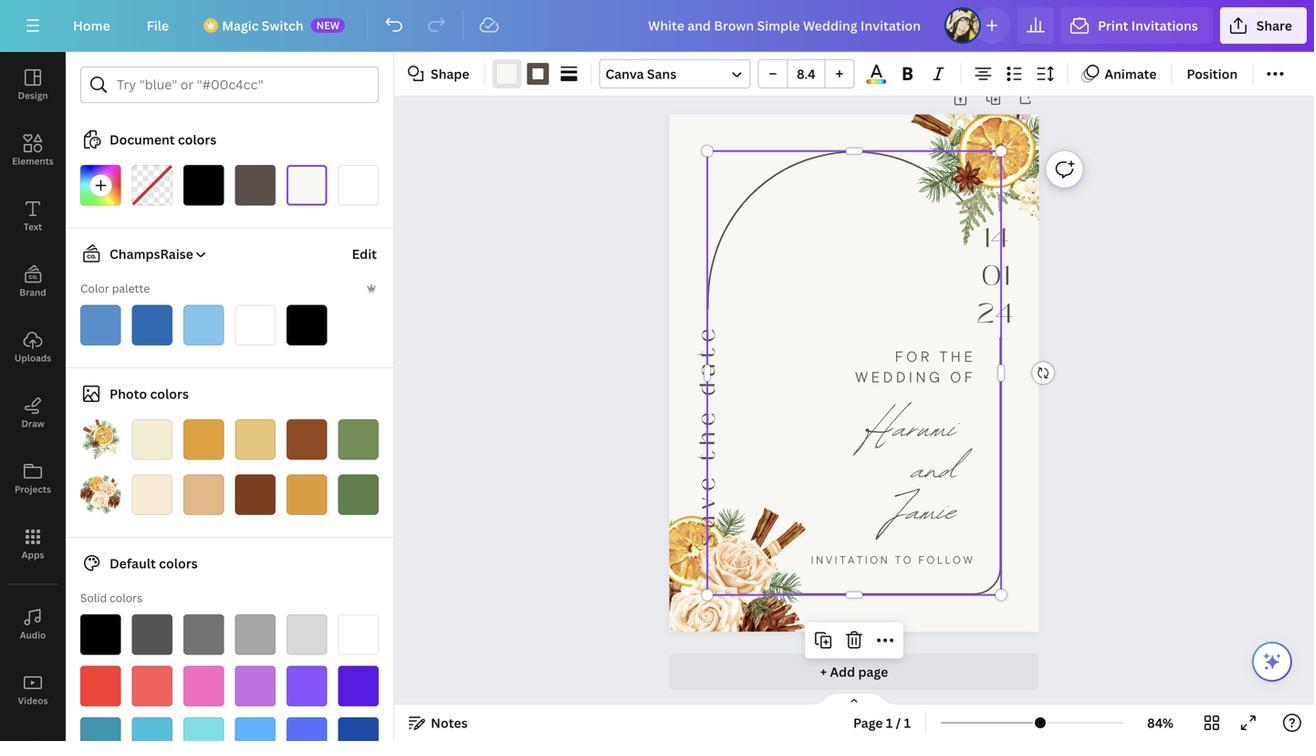 Task type: describe. For each thing, give the bounding box(es) containing it.
#75c6ef image
[[183, 305, 224, 346]]

animate button
[[1075, 59, 1164, 89]]

champsraise
[[110, 245, 193, 263]]

draw
[[21, 418, 44, 430]]

photo colors
[[110, 386, 189, 403]]

add a new color image
[[80, 165, 121, 206]]

champsraise button
[[73, 243, 208, 265]]

light blue #38b6ff image
[[235, 718, 276, 742]]

pink #ff66c4 image
[[183, 667, 224, 707]]

shape
[[431, 65, 469, 83]]

dark gray #545454 image
[[132, 615, 172, 656]]

84%
[[1147, 715, 1174, 732]]

home
[[73, 17, 110, 34]]

invitations
[[1131, 17, 1198, 34]]

#000000 image
[[183, 165, 224, 206]]

0 horizontal spatial #5b4f47 image
[[235, 165, 276, 206]]

default colors
[[110, 555, 198, 573]]

canva assistant image
[[1261, 652, 1283, 673]]

canva sans button
[[599, 59, 751, 89]]

color
[[80, 281, 109, 296]]

side panel tab list
[[0, 52, 66, 742]]

to
[[895, 554, 913, 567]]

solid colors
[[80, 591, 142, 606]]

pink #ff66c4 image
[[183, 667, 224, 707]]

canva
[[605, 65, 644, 83]]

audio
[[20, 630, 46, 642]]

harumi
[[865, 394, 957, 464]]

#e89e21 image
[[183, 420, 224, 460]]

1 vertical spatial #5b4f47 image
[[235, 165, 276, 206]]

save
[[691, 472, 723, 547]]

#166bb5 image
[[132, 305, 172, 346]]

#f5edd1 image
[[132, 420, 172, 460]]

#faebd5 image
[[132, 475, 172, 516]]

add a new color image
[[80, 165, 121, 206]]

apps
[[22, 549, 44, 562]]

#75c6ef image
[[183, 305, 224, 346]]

#f8f7f4 image
[[496, 63, 518, 85]]

+
[[820, 664, 827, 681]]

uploads button
[[0, 315, 66, 381]]

main menu bar
[[0, 0, 1314, 52]]

elements
[[12, 155, 54, 167]]

document
[[110, 131, 175, 148]]

add
[[830, 664, 855, 681]]

aqua blue #0cc0df image
[[132, 718, 172, 742]]

canva sans
[[605, 65, 676, 83]]

+ add page
[[820, 664, 888, 681]]

switch
[[262, 17, 304, 34]]

jamie
[[890, 477, 957, 547]]

position
[[1187, 65, 1238, 83]]

#f5edd1 image
[[132, 420, 172, 460]]

the for save
[[691, 407, 723, 461]]

print
[[1098, 17, 1128, 34]]

photo
[[110, 386, 147, 403]]

share button
[[1220, 7, 1307, 44]]

brand button
[[0, 249, 66, 315]]

draw button
[[0, 381, 66, 446]]

Design title text field
[[634, 7, 937, 44]]

#e89e21 image
[[183, 420, 224, 460]]

animate
[[1105, 65, 1157, 83]]

and
[[912, 435, 957, 505]]

#588049 image
[[338, 475, 379, 516]]

follow
[[918, 554, 975, 567]]

#588049 image
[[338, 475, 379, 516]]

01
[[981, 255, 1010, 297]]

color palette
[[80, 281, 150, 296]]



Task type: vqa. For each thing, say whether or not it's contained in the screenshot.
search SEARCH FIELD
no



Task type: locate. For each thing, give the bounding box(es) containing it.
the up of
[[939, 348, 976, 366]]

elements button
[[0, 118, 66, 183]]

dark turquoise #0097b2 image
[[80, 718, 121, 742], [80, 718, 121, 742]]

#000000 image
[[183, 165, 224, 206]]

colors right default
[[159, 555, 198, 573]]

palette
[[112, 281, 150, 296]]

colors right photo
[[150, 386, 189, 403]]

share
[[1257, 17, 1292, 34]]

#eac373 image
[[235, 420, 276, 460], [235, 420, 276, 460]]

dark gray #545454 image
[[132, 615, 172, 656]]

#5b4f47 image right #f8f7f4 icon
[[527, 63, 549, 85]]

colors right the solid
[[110, 591, 142, 606]]

1 vertical spatial #5b4f47 image
[[235, 165, 276, 206]]

the for for
[[939, 348, 976, 366]]

0 horizontal spatial the
[[691, 407, 723, 461]]

#4890cd image
[[80, 305, 121, 346]]

#010101 image
[[287, 305, 327, 346], [287, 305, 327, 346]]

position button
[[1180, 59, 1245, 89]]

wedding
[[855, 368, 943, 386]]

design
[[18, 89, 48, 102]]

edit button
[[350, 236, 379, 272]]

magic
[[222, 17, 259, 34]]

the inside for the wedding of
[[939, 348, 976, 366]]

light gray #d9d9d9 image
[[287, 615, 327, 656], [287, 615, 327, 656]]

the down date
[[691, 407, 723, 461]]

/
[[896, 715, 901, 732]]

default
[[110, 555, 156, 573]]

notes button
[[402, 709, 475, 738]]

gray #737373 image
[[183, 615, 224, 656], [183, 615, 224, 656]]

bright red #ff3131 image
[[80, 667, 121, 707], [80, 667, 121, 707]]

violet #5e17eb image
[[338, 667, 379, 707], [338, 667, 379, 707]]

#e59a2f image
[[287, 475, 327, 516], [287, 475, 327, 516]]

#faebd5 image
[[132, 475, 172, 516]]

turquoise blue #5ce1e6 image
[[183, 718, 224, 742]]

1 vertical spatial the
[[691, 407, 723, 461]]

apps button
[[0, 512, 66, 578]]

file
[[147, 17, 169, 34]]

0 vertical spatial #5b4f47 image
[[527, 63, 549, 85]]

shape button
[[402, 59, 477, 89]]

of
[[950, 368, 976, 386]]

projects button
[[0, 446, 66, 512]]

black #000000 image
[[80, 615, 121, 656], [80, 615, 121, 656]]

1 1 from the left
[[886, 715, 893, 732]]

color range image
[[867, 80, 886, 84]]

#4890cd image
[[80, 305, 121, 346]]

#5b4f47 image right #f8f7f4 icon
[[527, 63, 549, 85]]

group
[[758, 59, 855, 89]]

#f8f7f4 image
[[496, 63, 518, 85], [287, 165, 327, 206], [287, 165, 327, 206]]

#984719 image
[[287, 420, 327, 460], [287, 420, 327, 460]]

save the date
[[691, 323, 723, 547]]

0 horizontal spatial #5b4f47 image
[[235, 165, 276, 206]]

design button
[[0, 52, 66, 118]]

for
[[895, 348, 933, 366]]

page 1 / 1
[[853, 715, 911, 732]]

the
[[939, 348, 976, 366], [691, 407, 723, 461]]

document colors
[[110, 131, 217, 148]]

file button
[[132, 7, 184, 44]]

new
[[316, 18, 340, 32]]

white #ffffff image
[[338, 615, 379, 656], [338, 615, 379, 656]]

#5b4f47 image
[[527, 63, 549, 85], [235, 165, 276, 206]]

1 horizontal spatial 1
[[904, 715, 911, 732]]

#ffffff image
[[338, 165, 379, 206]]

#85391a image
[[235, 475, 276, 516], [235, 475, 276, 516]]

#718e52 image
[[338, 420, 379, 460], [338, 420, 379, 460]]

14
[[982, 217, 1009, 259]]

#5b4f47 image right #000000 icon
[[235, 165, 276, 206]]

notes
[[431, 715, 468, 732]]

#5b4f47 image right #000000 icon
[[235, 165, 276, 206]]

gray #a6a6a6 image
[[235, 615, 276, 656], [235, 615, 276, 656]]

magenta #cb6ce6 image
[[235, 667, 276, 707], [235, 667, 276, 707]]

aqua blue #0cc0df image
[[132, 718, 172, 742]]

audio button
[[0, 592, 66, 658]]

#ffffff image
[[338, 165, 379, 206], [235, 305, 276, 346], [235, 305, 276, 346]]

page
[[853, 715, 883, 732]]

14 01 24
[[977, 217, 1014, 334]]

Try "blue" or "#00c4cc" search field
[[117, 68, 367, 102]]

0 vertical spatial #5b4f47 image
[[527, 63, 549, 85]]

colors
[[178, 131, 217, 148], [150, 386, 189, 403], [159, 555, 198, 573], [110, 591, 142, 606]]

date
[[691, 323, 723, 396]]

cobalt blue #004aad image
[[338, 718, 379, 742], [338, 718, 379, 742]]

0 vertical spatial the
[[939, 348, 976, 366]]

royal blue #5271ff image
[[287, 718, 327, 742], [287, 718, 327, 742]]

uploads
[[14, 352, 51, 365]]

#e6b77f image
[[183, 475, 224, 516], [183, 475, 224, 516]]

– – number field
[[793, 65, 819, 83]]

purple #8c52ff image
[[287, 667, 327, 707]]

1 left /
[[886, 715, 893, 732]]

no color image
[[132, 165, 172, 206], [132, 165, 172, 206]]

magic switch
[[222, 17, 304, 34]]

videos button
[[0, 658, 66, 724]]

colors up #000000 icon
[[178, 131, 217, 148]]

1 right /
[[904, 715, 911, 732]]

print invitations
[[1098, 17, 1198, 34]]

24
[[977, 293, 1014, 334]]

colors for document colors
[[178, 131, 217, 148]]

solid
[[80, 591, 107, 606]]

brand
[[19, 287, 46, 299]]

+ add page button
[[669, 654, 1039, 691]]

1 horizontal spatial the
[[939, 348, 976, 366]]

show pages image
[[810, 693, 898, 707]]

invitation
[[811, 554, 890, 567]]

1
[[886, 715, 893, 732], [904, 715, 911, 732]]

text
[[24, 221, 42, 233]]

purple #8c52ff image
[[287, 667, 327, 707]]

light blue #38b6ff image
[[235, 718, 276, 742]]

home link
[[58, 7, 125, 44]]

84% button
[[1131, 709, 1190, 738]]

for the wedding of
[[855, 348, 976, 386]]

0 horizontal spatial 1
[[886, 715, 893, 732]]

1 horizontal spatial #5b4f47 image
[[527, 63, 549, 85]]

videos
[[18, 695, 48, 708]]

sans
[[647, 65, 676, 83]]

coral red #ff5757 image
[[132, 667, 172, 707], [132, 667, 172, 707]]

colors for default colors
[[159, 555, 198, 573]]

print invitations button
[[1061, 7, 1213, 44]]

colors for solid colors
[[110, 591, 142, 606]]

turquoise blue #5ce1e6 image
[[183, 718, 224, 742]]

page
[[858, 664, 888, 681]]

text button
[[0, 183, 66, 249]]

edit
[[352, 245, 377, 263]]

colors for photo colors
[[150, 386, 189, 403]]

invitation to follow
[[811, 554, 975, 567]]

projects
[[15, 484, 51, 496]]

#5b4f47 image
[[527, 63, 549, 85], [235, 165, 276, 206]]

1 horizontal spatial #5b4f47 image
[[527, 63, 549, 85]]

#166bb5 image
[[132, 305, 172, 346]]

2 1 from the left
[[904, 715, 911, 732]]



